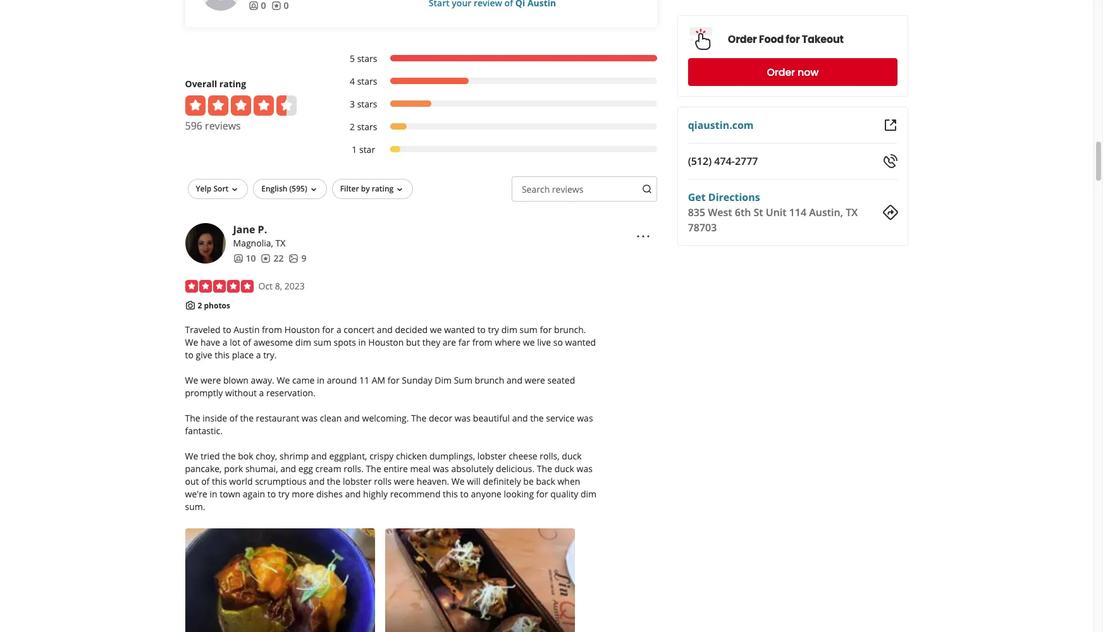 Task type: describe. For each thing, give the bounding box(es) containing it.
0 vertical spatial sum
[[520, 324, 538, 336]]

filter reviews by 5 stars rating element
[[337, 52, 657, 65]]

overall
[[185, 78, 217, 90]]

absolutely
[[451, 463, 494, 475]]

shrimp
[[280, 451, 309, 463]]

the left service
[[530, 413, 544, 425]]

live
[[537, 337, 551, 349]]

the up the back
[[537, 463, 552, 475]]

get
[[688, 190, 706, 204]]

order now
[[767, 65, 819, 79]]

16 chevron down v2 image for filter by rating
[[395, 185, 405, 195]]

away.
[[251, 375, 274, 387]]

order food for takeout
[[728, 32, 844, 47]]

menu image
[[636, 229, 651, 244]]

sum.
[[185, 501, 205, 513]]

and inside traveled to austin from houston for a concert and decided we wanted to try dim sum for brunch. we have a lot of awesome dim sum spots in houston but they are far from where we live so wanted to give this place a try.
[[377, 324, 393, 336]]

dim
[[435, 375, 452, 387]]

world
[[229, 476, 253, 488]]

3
[[350, 98, 355, 110]]

without
[[225, 387, 257, 399]]

by
[[361, 183, 370, 194]]

was right decor
[[455, 413, 471, 425]]

quality
[[551, 489, 578, 501]]

takeout
[[802, 32, 844, 47]]

16 friends v2 image for friends 'element' containing 10
[[233, 253, 243, 264]]

and down 'shrimp'
[[280, 463, 296, 475]]

0 horizontal spatial sum
[[314, 337, 331, 349]]

be
[[523, 476, 534, 488]]

1 horizontal spatial dim
[[502, 324, 517, 336]]

9
[[301, 252, 307, 264]]

fantastic.
[[185, 425, 223, 437]]

austin
[[234, 324, 260, 336]]

filter
[[340, 183, 359, 194]]

decided
[[395, 324, 428, 336]]

filter by rating
[[340, 183, 394, 194]]

are
[[443, 337, 456, 349]]

of inside the inside of the restaurant was clean and welcoming. the decor was beautiful and the service was fantastic.
[[230, 413, 238, 425]]

unit
[[766, 206, 787, 220]]

jane p. link
[[233, 223, 267, 237]]

came
[[292, 375, 315, 387]]

inside
[[203, 413, 227, 425]]

stars for 4 stars
[[357, 75, 377, 87]]

dim inside we tried the bok choy, shrimp and eggplant, crispy chicken dumplings, lobster cheese rolls, duck pancake, pork shumai, and egg cream rolls. the entire meal was absolutely delicious. the duck was out of this world scrumptious and the lobster rolls were heaven. we will definitely be back when we're in town again to try more dishes and highly recommend this to anyone looking for quality dim sum.
[[581, 489, 597, 501]]

of inside we tried the bok choy, shrimp and eggplant, crispy chicken dumplings, lobster cheese rolls, duck pancake, pork shumai, and egg cream rolls. the entire meal was absolutely delicious. the duck was out of this world scrumptious and the lobster rolls were heaven. we will definitely be back when we're in town again to try more dishes and highly recommend this to anyone looking for quality dim sum.
[[201, 476, 210, 488]]

16 friends v2 image for friends 'element' related to 16 review v2 image
[[248, 0, 258, 11]]

1 vertical spatial wanted
[[565, 337, 596, 349]]

tx inside get directions 835 west 6th st unit 114 austin, tx 78703
[[846, 206, 858, 220]]

a up spots
[[337, 324, 341, 336]]

order now link
[[688, 58, 898, 86]]

4 stars
[[350, 75, 377, 87]]

16 chevron down v2 image for yelp sort
[[230, 185, 240, 195]]

for up live at left
[[540, 324, 552, 336]]

service
[[546, 413, 575, 425]]

yelp sort button
[[188, 179, 248, 199]]

crispy
[[370, 451, 394, 463]]

(595)
[[289, 183, 307, 194]]

and up the cream
[[311, 451, 327, 463]]

this inside traveled to austin from houston for a concert and decided we wanted to try dim sum for brunch. we have a lot of awesome dim sum spots in houston but they are far from where we live so wanted to give this place a try.
[[215, 349, 230, 361]]

2777
[[735, 154, 759, 168]]

2 photos
[[198, 300, 230, 311]]

the down 'without'
[[240, 413, 254, 425]]

back
[[536, 476, 555, 488]]

rating inside the filter by rating popup button
[[372, 183, 394, 194]]

decor
[[429, 413, 452, 425]]

was up the "heaven."
[[433, 463, 449, 475]]

more
[[292, 489, 314, 501]]

to up 'lot'
[[223, 324, 231, 336]]

the up dishes
[[327, 476, 341, 488]]

star
[[359, 144, 375, 156]]

traveled to austin from houston for a concert and decided we wanted to try dim sum for brunch. we have a lot of awesome dim sum spots in houston but they are far from where we live so wanted to give this place a try.
[[185, 324, 596, 361]]

jane p. magnolia, tx
[[233, 223, 286, 249]]

2 horizontal spatial were
[[525, 375, 545, 387]]

2 for 2 stars
[[350, 121, 355, 133]]

rolls,
[[540, 451, 560, 463]]

1 horizontal spatial houston
[[368, 337, 404, 349]]

reviews for 596 reviews
[[205, 119, 241, 133]]

24 phone v2 image
[[883, 154, 898, 169]]

1 vertical spatial lobster
[[343, 476, 372, 488]]

for right food
[[786, 32, 800, 47]]

0 horizontal spatial from
[[262, 324, 282, 336]]

rolls.
[[344, 463, 364, 475]]

1 vertical spatial this
[[212, 476, 227, 488]]

blown
[[223, 375, 249, 387]]

16 review v2 image
[[271, 0, 281, 11]]

will
[[467, 476, 481, 488]]

dumplings,
[[430, 451, 475, 463]]

get directions 835 west 6th st unit 114 austin, tx 78703
[[688, 190, 858, 235]]

stars for 2 stars
[[357, 121, 377, 133]]

to down scrumptious
[[268, 489, 276, 501]]

order for order food for takeout
[[728, 32, 757, 47]]

yelp
[[196, 183, 212, 194]]

egg
[[298, 463, 313, 475]]

scrumptious
[[255, 476, 307, 488]]

traveled
[[185, 324, 221, 336]]

were inside we tried the bok choy, shrimp and eggplant, crispy chicken dumplings, lobster cheese rolls, duck pancake, pork shumai, and egg cream rolls. the entire meal was absolutely delicious. the duck was out of this world scrumptious and the lobster rolls were heaven. we will definitely be back when we're in town again to try more dishes and highly recommend this to anyone looking for quality dim sum.
[[394, 476, 415, 488]]

to left give
[[185, 349, 194, 361]]

concert
[[344, 324, 375, 336]]

food
[[759, 32, 784, 47]]

0 vertical spatial we
[[430, 324, 442, 336]]

we tried the bok choy, shrimp and eggplant, crispy chicken dumplings, lobster cheese rolls, duck pancake, pork shumai, and egg cream rolls. the entire meal was absolutely delicious. the duck was out of this world scrumptious and the lobster rolls were heaven. we will definitely be back when we're in town again to try more dishes and highly recommend this to anyone looking for quality dim sum.
[[185, 451, 597, 513]]

directions
[[709, 190, 761, 204]]

the down crispy at the left
[[366, 463, 381, 475]]

have
[[201, 337, 220, 349]]

am
[[372, 375, 385, 387]]

reviews for search reviews
[[552, 183, 584, 195]]

looking
[[504, 489, 534, 501]]

a inside we were blown away. we came in around 11 am for sunday dim sum brunch and were seated promptly without a reservation.
[[259, 387, 264, 399]]

reviews element containing 22
[[261, 252, 284, 265]]

in inside we tried the bok choy, shrimp and eggplant, crispy chicken dumplings, lobster cheese rolls, duck pancake, pork shumai, and egg cream rolls. the entire meal was absolutely delicious. the duck was out of this world scrumptious and the lobster rolls were heaven. we will definitely be back when we're in town again to try more dishes and highly recommend this to anyone looking for quality dim sum.
[[210, 489, 217, 501]]

a left 'lot'
[[223, 337, 228, 349]]

qiaustin.com
[[688, 118, 754, 132]]

0 vertical spatial duck
[[562, 451, 582, 463]]

chicken
[[396, 451, 427, 463]]

try inside traveled to austin from houston for a concert and decided we wanted to try dim sum for brunch. we have a lot of awesome dim sum spots in houston but they are far from where we live so wanted to give this place a try.
[[488, 324, 499, 336]]

jane
[[233, 223, 255, 237]]

seated
[[548, 375, 575, 387]]

friends element for 16 review v2 icon
[[233, 252, 256, 265]]

anyone
[[471, 489, 502, 501]]

out
[[185, 476, 199, 488]]

around
[[327, 375, 357, 387]]

(512) 474-2777
[[688, 154, 759, 168]]

22
[[274, 252, 284, 264]]

1 star
[[352, 144, 375, 156]]

for up spots
[[322, 324, 334, 336]]

2023
[[285, 280, 305, 292]]

welcoming.
[[362, 413, 409, 425]]

0 horizontal spatial houston
[[284, 324, 320, 336]]



Task type: vqa. For each thing, say whether or not it's contained in the screenshot.
Magnolia,
yes



Task type: locate. For each thing, give the bounding box(es) containing it.
1 vertical spatial order
[[767, 65, 796, 79]]

0 vertical spatial order
[[728, 32, 757, 47]]

wanted down 'brunch.' on the right bottom of page
[[565, 337, 596, 349]]

pork
[[224, 463, 243, 475]]

a left try.
[[256, 349, 261, 361]]

oct 8, 2023
[[258, 280, 305, 292]]

2 horizontal spatial in
[[358, 337, 366, 349]]

filter reviews by 1 star rating element
[[337, 144, 657, 156]]

dim
[[502, 324, 517, 336], [295, 337, 311, 349], [581, 489, 597, 501]]

order left food
[[728, 32, 757, 47]]

2 vertical spatial dim
[[581, 489, 597, 501]]

16 chevron down v2 image
[[230, 185, 240, 195], [309, 185, 319, 195], [395, 185, 405, 195]]

24 directions v2 image
[[883, 205, 898, 220]]

2 vertical spatial of
[[201, 476, 210, 488]]

oct
[[258, 280, 273, 292]]

of right inside
[[230, 413, 238, 425]]

16 review v2 image
[[261, 253, 271, 264]]

16 chevron down v2 image inside the filter by rating popup button
[[395, 185, 405, 195]]

stars up star
[[357, 121, 377, 133]]

0 horizontal spatial wanted
[[444, 324, 475, 336]]

stars right the 3
[[357, 98, 377, 110]]

4.5 star rating image
[[185, 95, 296, 116]]

the up pork
[[222, 451, 236, 463]]

and inside we were blown away. we came in around 11 am for sunday dim sum brunch and were seated promptly without a reservation.
[[507, 375, 523, 387]]

cream
[[315, 463, 341, 475]]

sort
[[213, 183, 229, 194]]

in inside traveled to austin from houston for a concert and decided we wanted to try dim sum for brunch. we have a lot of awesome dim sum spots in houston but they are far from where we live so wanted to give this place a try.
[[358, 337, 366, 349]]

give
[[196, 349, 212, 361]]

tx inside jane p. magnolia, tx
[[276, 237, 286, 249]]

reviews element
[[271, 0, 289, 12], [261, 252, 284, 265]]

1 vertical spatial tx
[[276, 237, 286, 249]]

1 vertical spatial dim
[[295, 337, 311, 349]]

recommend
[[390, 489, 441, 501]]

for inside we tried the bok choy, shrimp and eggplant, crispy chicken dumplings, lobster cheese rolls, duck pancake, pork shumai, and egg cream rolls. the entire meal was absolutely delicious. the duck was out of this world scrumptious and the lobster rolls were heaven. we will definitely be back when we're in town again to try more dishes and highly recommend this to anyone looking for quality dim sum.
[[536, 489, 548, 501]]

photo of jane p. image
[[185, 223, 226, 264]]

entire
[[384, 463, 408, 475]]

we
[[185, 337, 198, 349], [185, 375, 198, 387], [277, 375, 290, 387], [185, 451, 198, 463], [452, 476, 465, 488]]

overall rating
[[185, 78, 246, 90]]

3 stars
[[350, 98, 377, 110]]

choy,
[[256, 451, 277, 463]]

delicious.
[[496, 463, 535, 475]]

when
[[558, 476, 580, 488]]

clean
[[320, 413, 342, 425]]

try up where
[[488, 324, 499, 336]]

1 horizontal spatial of
[[230, 413, 238, 425]]

1 horizontal spatial lobster
[[478, 451, 507, 463]]

(512)
[[688, 154, 712, 168]]

so
[[553, 337, 563, 349]]

try down scrumptious
[[278, 489, 290, 501]]

they
[[422, 337, 440, 349]]

16 chevron down v2 image inside the yelp sort dropdown button
[[230, 185, 240, 195]]

try
[[488, 324, 499, 336], [278, 489, 290, 501]]

austin,
[[810, 206, 844, 220]]

0 vertical spatial reviews
[[205, 119, 241, 133]]

0 horizontal spatial were
[[201, 375, 221, 387]]

the inside of the restaurant was clean and welcoming. the decor was beautiful and the service was fantastic.
[[185, 413, 593, 437]]

friends element left 16 review v2 image
[[248, 0, 266, 12]]

cheese
[[509, 451, 538, 463]]

order
[[728, 32, 757, 47], [767, 65, 796, 79]]

16 chevron down v2 image for english (595)
[[309, 185, 319, 195]]

1 vertical spatial 16 friends v2 image
[[233, 253, 243, 264]]

0 horizontal spatial we
[[430, 324, 442, 336]]

tx up 22
[[276, 237, 286, 249]]

1 horizontal spatial sum
[[520, 324, 538, 336]]

0 horizontal spatial lobster
[[343, 476, 372, 488]]

we down traveled
[[185, 337, 198, 349]]

1 horizontal spatial rating
[[372, 183, 394, 194]]

16 chevron down v2 image right '(595)'
[[309, 185, 319, 195]]

filter reviews by 2 stars rating element
[[337, 121, 657, 133]]

0 vertical spatial lobster
[[478, 451, 507, 463]]

this up town
[[212, 476, 227, 488]]

for inside we were blown away. we came in around 11 am for sunday dim sum brunch and were seated promptly without a reservation.
[[388, 375, 400, 387]]

2 for 2 photos
[[198, 300, 202, 311]]

friends element down "magnolia,"
[[233, 252, 256, 265]]

1 stars from the top
[[357, 52, 377, 64]]

far
[[459, 337, 470, 349]]

duck up when
[[555, 463, 574, 475]]

in right came
[[317, 375, 325, 387]]

1 horizontal spatial 2
[[350, 121, 355, 133]]

0 vertical spatial wanted
[[444, 324, 475, 336]]

0 horizontal spatial try
[[278, 489, 290, 501]]

1 vertical spatial in
[[317, 375, 325, 387]]

2 stars from the top
[[357, 75, 377, 87]]

16 friends v2 image
[[248, 0, 258, 11], [233, 253, 243, 264]]

596 reviews
[[185, 119, 241, 133]]

this down the "heaven."
[[443, 489, 458, 501]]

highly
[[363, 489, 388, 501]]

4
[[350, 75, 355, 87]]

0 vertical spatial houston
[[284, 324, 320, 336]]

spots
[[334, 337, 356, 349]]

this down the "have"
[[215, 349, 230, 361]]

0 horizontal spatial dim
[[295, 337, 311, 349]]

in left town
[[210, 489, 217, 501]]

for down the back
[[536, 489, 548, 501]]

we're
[[185, 489, 207, 501]]

2 right 16 camera v2 icon
[[198, 300, 202, 311]]

town
[[220, 489, 241, 501]]

0 horizontal spatial order
[[728, 32, 757, 47]]

2 down the 3
[[350, 121, 355, 133]]

2 horizontal spatial of
[[243, 337, 251, 349]]

from
[[262, 324, 282, 336], [472, 337, 493, 349]]

place
[[232, 349, 254, 361]]

tried
[[201, 451, 220, 463]]

1 vertical spatial 2
[[198, 300, 202, 311]]

stars for 5 stars
[[357, 52, 377, 64]]

0 horizontal spatial rating
[[219, 78, 246, 90]]

get directions link
[[688, 190, 761, 204]]

0 vertical spatial in
[[358, 337, 366, 349]]

0 vertical spatial friends element
[[248, 0, 266, 12]]

we up pancake,
[[185, 451, 198, 463]]

houston left but
[[368, 337, 404, 349]]

1 horizontal spatial 16 friends v2 image
[[248, 0, 258, 11]]

eggplant,
[[329, 451, 367, 463]]

rating
[[219, 78, 246, 90], [372, 183, 394, 194]]

duck
[[562, 451, 582, 463], [555, 463, 574, 475]]

in inside we were blown away. we came in around 11 am for sunday dim sum brunch and were seated promptly without a reservation.
[[317, 375, 325, 387]]

16 chevron down v2 image right sort
[[230, 185, 240, 195]]

friends element
[[248, 0, 266, 12], [233, 252, 256, 265]]

1 horizontal spatial 16 chevron down v2 image
[[309, 185, 319, 195]]

was right service
[[577, 413, 593, 425]]

of right 'lot'
[[243, 337, 251, 349]]

0 horizontal spatial 2
[[198, 300, 202, 311]]

5
[[350, 52, 355, 64]]

and right brunch
[[507, 375, 523, 387]]

filter reviews by 4 stars rating element
[[337, 75, 657, 88]]

to down will
[[460, 489, 469, 501]]

we inside traveled to austin from houston for a concert and decided we wanted to try dim sum for brunch. we have a lot of awesome dim sum spots in houston but they are far from where we live so wanted to give this place a try.
[[185, 337, 198, 349]]

1 vertical spatial try
[[278, 489, 290, 501]]

1 horizontal spatial tx
[[846, 206, 858, 220]]

dim up where
[[502, 324, 517, 336]]

0 vertical spatial tx
[[846, 206, 858, 220]]

474-
[[715, 154, 735, 168]]

photos
[[204, 300, 230, 311]]

and right beautiful
[[512, 413, 528, 425]]

2 vertical spatial in
[[210, 489, 217, 501]]

reservation.
[[266, 387, 316, 399]]

0 horizontal spatial of
[[201, 476, 210, 488]]

rolls
[[374, 476, 392, 488]]

dishes
[[316, 489, 343, 501]]

we up they
[[430, 324, 442, 336]]

1 horizontal spatial wanted
[[565, 337, 596, 349]]

search reviews
[[522, 183, 584, 195]]

friends element for 16 review v2 image
[[248, 0, 266, 12]]

stars right 5
[[357, 52, 377, 64]]

1 horizontal spatial order
[[767, 65, 796, 79]]

1 horizontal spatial we
[[523, 337, 535, 349]]

0 horizontal spatial tx
[[276, 237, 286, 249]]

was left clean
[[302, 413, 318, 425]]

1 vertical spatial reviews
[[552, 183, 584, 195]]

1 vertical spatial we
[[523, 337, 535, 349]]

of inside traveled to austin from houston for a concert and decided we wanted to try dim sum for brunch. we have a lot of awesome dim sum spots in houston but they are far from where we live so wanted to give this place a try.
[[243, 337, 251, 349]]

1 horizontal spatial from
[[472, 337, 493, 349]]

where
[[495, 337, 521, 349]]

restaurant
[[256, 413, 299, 425]]

order left now
[[767, 65, 796, 79]]

16 friends v2 image left 16 review v2 image
[[248, 0, 258, 11]]

1 vertical spatial from
[[472, 337, 493, 349]]

search image
[[642, 184, 652, 194]]

0 vertical spatial this
[[215, 349, 230, 361]]

were left seated
[[525, 375, 545, 387]]

0 horizontal spatial in
[[210, 489, 217, 501]]

0 horizontal spatial 16 chevron down v2 image
[[230, 185, 240, 195]]

order inside order now "link"
[[767, 65, 796, 79]]

friends element containing 10
[[233, 252, 256, 265]]

heaven.
[[417, 476, 449, 488]]

1 vertical spatial reviews element
[[261, 252, 284, 265]]

0 vertical spatial 2
[[350, 121, 355, 133]]

stars right 4
[[357, 75, 377, 87]]

  text field
[[512, 176, 657, 202]]

and down egg on the left of the page
[[309, 476, 325, 488]]

we up 'promptly'
[[185, 375, 198, 387]]

2 horizontal spatial 16 chevron down v2 image
[[395, 185, 405, 195]]

p.
[[258, 223, 267, 237]]

try inside we tried the bok choy, shrimp and eggplant, crispy chicken dumplings, lobster cheese rolls, duck pancake, pork shumai, and egg cream rolls. the entire meal was absolutely delicious. the duck was out of this world scrumptious and the lobster rolls were heaven. we will definitely be back when we're in town again to try more dishes and highly recommend this to anyone looking for quality dim sum.
[[278, 489, 290, 501]]

sunday
[[402, 375, 433, 387]]

rating up 4.5 star rating "image"
[[219, 78, 246, 90]]

16 chevron down v2 image right filter by rating
[[395, 185, 405, 195]]

brunch.
[[554, 324, 586, 336]]

5 star rating image
[[185, 280, 253, 293]]

from right far
[[472, 337, 493, 349]]

0 vertical spatial try
[[488, 324, 499, 336]]

1 vertical spatial rating
[[372, 183, 394, 194]]

0 vertical spatial from
[[262, 324, 282, 336]]

from up awesome
[[262, 324, 282, 336]]

bok
[[238, 451, 253, 463]]

0 vertical spatial of
[[243, 337, 251, 349]]

duck right rolls,
[[562, 451, 582, 463]]

16 photos v2 image
[[289, 253, 299, 264]]

we up reservation.
[[277, 375, 290, 387]]

1 vertical spatial of
[[230, 413, 238, 425]]

the up fantastic.
[[185, 413, 200, 425]]

sum
[[520, 324, 538, 336], [314, 337, 331, 349]]

shumai,
[[245, 463, 278, 475]]

west
[[708, 206, 733, 220]]

and right the "concert"
[[377, 324, 393, 336]]

1 horizontal spatial try
[[488, 324, 499, 336]]

2 16 chevron down v2 image from the left
[[309, 185, 319, 195]]

dim right awesome
[[295, 337, 311, 349]]

2 vertical spatial this
[[443, 489, 458, 501]]

and left highly
[[345, 489, 361, 501]]

10
[[246, 252, 256, 264]]

for
[[786, 32, 800, 47], [322, 324, 334, 336], [540, 324, 552, 336], [388, 375, 400, 387], [536, 489, 548, 501]]

were down entire
[[394, 476, 415, 488]]

a down away.
[[259, 387, 264, 399]]

1 vertical spatial duck
[[555, 463, 574, 475]]

of
[[243, 337, 251, 349], [230, 413, 238, 425], [201, 476, 210, 488]]

meal
[[410, 463, 431, 475]]

reviews down 4.5 star rating "image"
[[205, 119, 241, 133]]

english (595)
[[261, 183, 307, 194]]

0 horizontal spatial 16 friends v2 image
[[233, 253, 243, 264]]

rating right by
[[372, 183, 394, 194]]

0 vertical spatial dim
[[502, 324, 517, 336]]

5 stars
[[350, 52, 377, 64]]

order for order now
[[767, 65, 796, 79]]

6th
[[735, 206, 752, 220]]

but
[[406, 337, 420, 349]]

and
[[377, 324, 393, 336], [507, 375, 523, 387], [344, 413, 360, 425], [512, 413, 528, 425], [311, 451, 327, 463], [280, 463, 296, 475], [309, 476, 325, 488], [345, 489, 361, 501]]

were up 'promptly'
[[201, 375, 221, 387]]

we were blown away. we came in around 11 am for sunday dim sum brunch and were seated promptly without a reservation.
[[185, 375, 575, 399]]

3 stars from the top
[[357, 98, 377, 110]]

1 horizontal spatial in
[[317, 375, 325, 387]]

filter by rating button
[[332, 179, 413, 199]]

and right clean
[[344, 413, 360, 425]]

16 camera v2 image
[[185, 300, 195, 310]]

4 stars from the top
[[357, 121, 377, 133]]

in down the "concert"
[[358, 337, 366, 349]]

1 16 chevron down v2 image from the left
[[230, 185, 240, 195]]

of down pancake,
[[201, 476, 210, 488]]

reviews right search
[[552, 183, 584, 195]]

was up when
[[577, 463, 593, 475]]

1 horizontal spatial were
[[394, 476, 415, 488]]

yelp sort
[[196, 183, 229, 194]]

dim right 'quality'
[[581, 489, 597, 501]]

1 vertical spatial houston
[[368, 337, 404, 349]]

houston up awesome
[[284, 324, 320, 336]]

1 horizontal spatial reviews
[[552, 183, 584, 195]]

0 vertical spatial 16 friends v2 image
[[248, 0, 258, 11]]

houston
[[284, 324, 320, 336], [368, 337, 404, 349]]

2 horizontal spatial dim
[[581, 489, 597, 501]]

0 vertical spatial reviews element
[[271, 0, 289, 12]]

114
[[790, 206, 807, 220]]

24 external link v2 image
[[883, 118, 898, 133]]

wanted up far
[[444, 324, 475, 336]]

to up brunch
[[477, 324, 486, 336]]

1 vertical spatial friends element
[[233, 252, 256, 265]]

filter reviews by 3 stars rating element
[[337, 98, 657, 111]]

sum left spots
[[314, 337, 331, 349]]

1 vertical spatial sum
[[314, 337, 331, 349]]

lobster down 'rolls.'
[[343, 476, 372, 488]]

for right am
[[388, 375, 400, 387]]

the left decor
[[411, 413, 427, 425]]

lobster up absolutely
[[478, 451, 507, 463]]

try.
[[263, 349, 277, 361]]

stars for 3 stars
[[357, 98, 377, 110]]

lot
[[230, 337, 241, 349]]

the
[[185, 413, 200, 425], [411, 413, 427, 425], [366, 463, 381, 475], [537, 463, 552, 475]]

we left live at left
[[523, 337, 535, 349]]

16 friends v2 image left 10 on the left top of page
[[233, 253, 243, 264]]

78703
[[688, 221, 717, 235]]

2 inside filter reviews by 2 stars rating element
[[350, 121, 355, 133]]

sum up live at left
[[520, 324, 538, 336]]

0 horizontal spatial reviews
[[205, 119, 241, 133]]

photos element
[[289, 252, 307, 265]]

tx right austin,
[[846, 206, 858, 220]]

3 16 chevron down v2 image from the left
[[395, 185, 405, 195]]

1
[[352, 144, 357, 156]]

16 chevron down v2 image inside english (595) dropdown button
[[309, 185, 319, 195]]

0 vertical spatial rating
[[219, 78, 246, 90]]

we left will
[[452, 476, 465, 488]]



